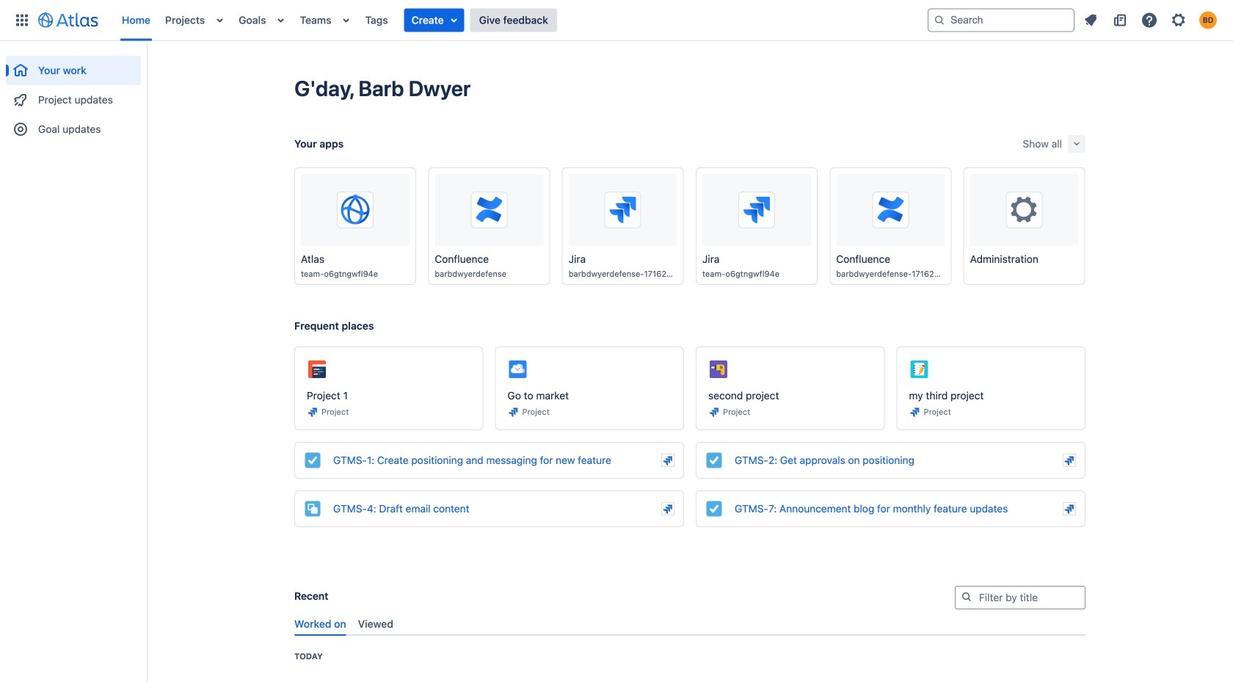 Task type: describe. For each thing, give the bounding box(es) containing it.
list item inside top element
[[404, 8, 465, 32]]

account image
[[1200, 11, 1218, 29]]

1 horizontal spatial settings image
[[1171, 11, 1188, 29]]

0 horizontal spatial list
[[115, 0, 928, 41]]

top element
[[9, 0, 928, 41]]

search image
[[961, 591, 973, 603]]

1 horizontal spatial list
[[1078, 8, 1225, 32]]

0 horizontal spatial settings image
[[1007, 192, 1042, 228]]

notifications image
[[1082, 11, 1100, 29]]

help image
[[1141, 11, 1159, 29]]

expand icon image
[[1071, 138, 1083, 150]]

search image
[[934, 14, 946, 26]]



Task type: vqa. For each thing, say whether or not it's contained in the screenshot.
banner on the top of the page containing Home
no



Task type: locate. For each thing, give the bounding box(es) containing it.
0 vertical spatial settings image
[[1171, 11, 1188, 29]]

jira image
[[307, 406, 319, 418], [508, 406, 520, 418], [709, 406, 720, 418], [709, 406, 720, 418], [909, 406, 921, 418], [909, 406, 921, 418], [1064, 455, 1076, 466], [1064, 455, 1076, 466], [1064, 503, 1076, 515]]

None search field
[[928, 8, 1075, 32]]

jira image
[[307, 406, 319, 418], [508, 406, 520, 418], [662, 455, 674, 466], [662, 455, 674, 466], [662, 503, 674, 515], [662, 503, 674, 515], [1064, 503, 1076, 515]]

group
[[6, 41, 141, 148]]

settings image
[[1171, 11, 1188, 29], [1007, 192, 1042, 228]]

list
[[115, 0, 928, 41], [1078, 8, 1225, 32]]

switch to... image
[[13, 11, 31, 29]]

heading
[[294, 651, 323, 662]]

1 vertical spatial settings image
[[1007, 192, 1042, 228]]

tab list
[[289, 612, 1086, 636]]

Filter by title field
[[956, 587, 1085, 608]]

banner
[[0, 0, 1234, 41]]

Search field
[[928, 8, 1075, 32]]

list item
[[404, 8, 465, 32]]



